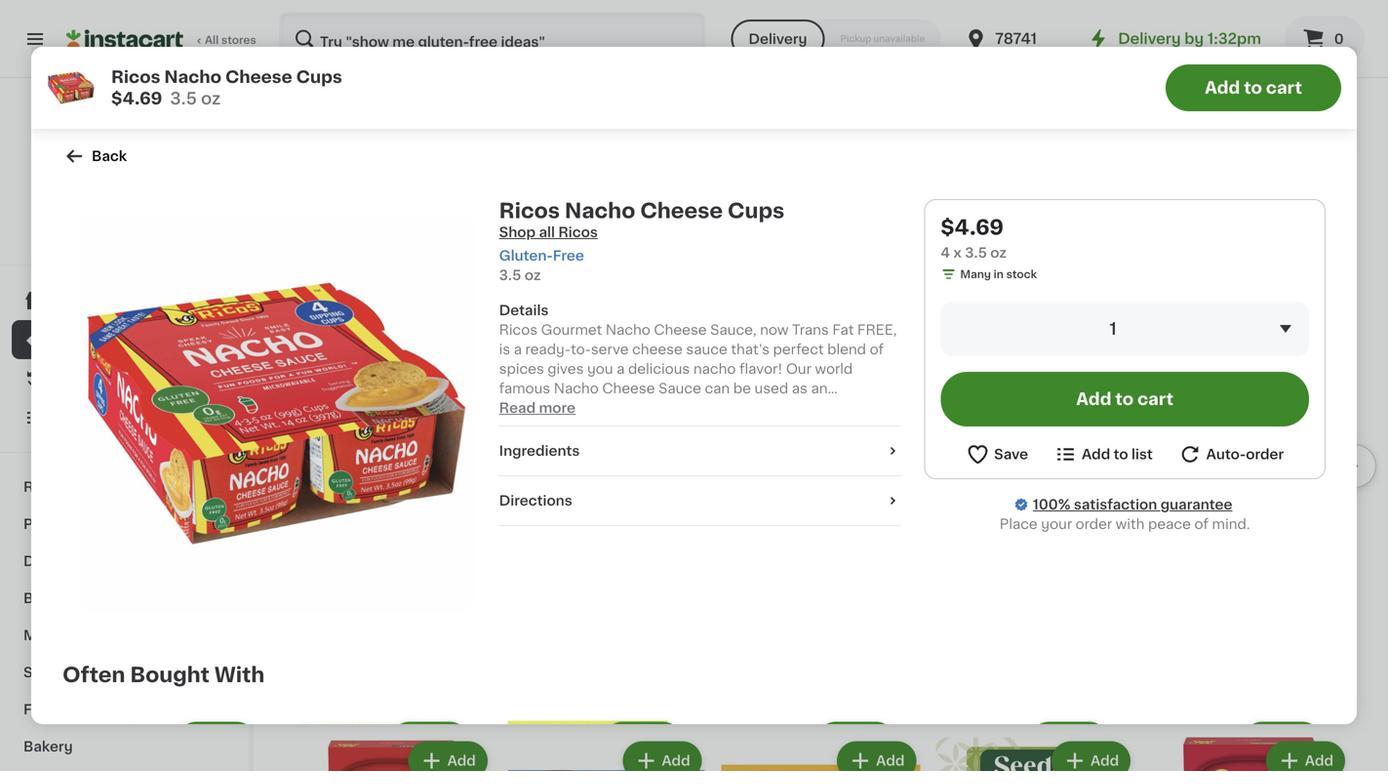Task type: vqa. For each thing, say whether or not it's contained in the screenshot.
Buy it again link
yes



Task type: describe. For each thing, give the bounding box(es) containing it.
world
[[815, 362, 853, 376]]

shop inside ricos nacho cheese cups shop all ricos gluten-free 3.5 oz
[[499, 225, 536, 239]]

12 oz button
[[507, 0, 706, 135]]

peace
[[1149, 517, 1192, 531]]

many in stock
[[961, 269, 1038, 280]]

1 inside product group
[[304, 77, 313, 98]]

can
[[705, 382, 730, 395]]

puffed for 1 lb
[[750, 103, 796, 117]]

buy
[[55, 372, 82, 386]]

marshmallows for 10 oz
[[936, 123, 1035, 136]]

that's
[[731, 343, 770, 356]]

0 vertical spatial add to cart button
[[1166, 64, 1342, 111]]

heinz roasted turkey gravy
[[293, 543, 486, 556]]

than
[[84, 217, 109, 228]]

turkey
[[396, 543, 442, 556]]

jet- for 10 oz
[[936, 103, 965, 117]]

49 for 5
[[1178, 518, 1193, 529]]

2 jet-puffed mini marshmallows 10 oz from the left
[[936, 103, 1043, 153]]

oz inside $4.69 4 x 3.5 oz
[[991, 246, 1007, 260]]

bakery
[[23, 740, 73, 753]]

often bought with
[[62, 665, 265, 685]]

dip.
[[678, 401, 703, 415]]

dairy & eggs
[[23, 554, 115, 568]]

nacho
[[694, 362, 736, 376]]

deals
[[55, 333, 95, 346]]

satisfaction inside higher than in-store prices 100% satisfaction guarantee
[[82, 237, 148, 247]]

1 horizontal spatial 2
[[1162, 77, 1175, 98]]

a right more on the left bottom
[[577, 401, 585, 415]]

3
[[733, 517, 746, 537]]

nacho down gives
[[554, 382, 599, 395]]

cheese down the details button
[[654, 323, 707, 337]]

for
[[743, 401, 762, 415]]

69
[[535, 518, 550, 529]]

h-e-b logo image
[[81, 102, 167, 187]]

delivery by 1:32pm
[[1119, 32, 1262, 46]]

heat
[[870, 401, 901, 415]]

$32,
[[548, 144, 572, 155]]

in-
[[112, 217, 127, 228]]

condiments & sauces link
[[293, 253, 533, 276]]

add to list button
[[1054, 442, 1153, 467]]

bakery link
[[12, 728, 237, 765]]

creamy
[[1264, 103, 1318, 117]]

to for top add to cart button
[[1245, 80, 1263, 96]]

lists link
[[12, 398, 237, 437]]

jet- inside product group
[[293, 103, 321, 117]]

deals link
[[12, 320, 237, 359]]

0 horizontal spatial 2
[[304, 517, 317, 537]]

$2.89 element
[[936, 514, 1135, 540]]

meat & seafood link
[[12, 617, 237, 654]]

order inside button
[[1247, 447, 1285, 461]]

often
[[62, 665, 125, 685]]

spend $32, save $5
[[509, 144, 617, 155]]

details button
[[499, 301, 901, 320]]

ingredients
[[499, 444, 580, 458]]

10 inside product group
[[293, 142, 305, 153]]

1 inside jet-puffed mini marshmallows 1 lb
[[722, 142, 726, 153]]

delivery for delivery
[[749, 32, 808, 46]]

instacart logo image
[[66, 27, 183, 51]]

buy it again link
[[12, 359, 237, 398]]

100% satisfaction guarantee button
[[30, 230, 219, 250]]

ricos nacho cheese cups shop all ricos gluten-free 3.5 oz
[[499, 201, 785, 282]]

spend
[[509, 144, 545, 155]]

all stores
[[205, 35, 256, 45]]

blend
[[828, 343, 867, 356]]

back
[[92, 149, 127, 163]]

product group containing 12 oz
[[507, 0, 706, 175]]

delivery by 1:32pm link
[[1087, 27, 1262, 51]]

all
[[205, 35, 219, 45]]

8
[[1151, 142, 1158, 153]]

$4.69 4 x 3.5 oz
[[941, 217, 1007, 260]]

just
[[836, 401, 867, 415]]

0 horizontal spatial order
[[1076, 517, 1113, 531]]

auto-order
[[1207, 447, 1285, 461]]

100% satisfaction guarantee link
[[1033, 495, 1233, 514]]

3.5 inside ricos nacho cheese cups shop all ricos gluten-free 3.5 oz
[[499, 268, 522, 282]]

service type group
[[731, 20, 941, 59]]

our
[[786, 362, 812, 376]]

frozen link
[[12, 691, 237, 728]]

a right or on the bottom of page
[[666, 401, 674, 415]]

use
[[808, 401, 833, 415]]

view more
[[1263, 258, 1336, 272]]

frozen
[[23, 703, 71, 716]]

mind.
[[1213, 517, 1251, 531]]

free,
[[858, 323, 897, 337]]

directions
[[499, 494, 573, 508]]

delivery button
[[731, 20, 825, 59]]

save
[[995, 447, 1029, 461]]

$ for 5
[[1155, 518, 1162, 529]]

$ for 3
[[726, 518, 733, 529]]

ricos
[[559, 225, 598, 239]]

1 field
[[941, 302, 1310, 356]]

fat
[[833, 323, 854, 337]]

bought
[[130, 665, 210, 685]]

sauce,
[[711, 323, 757, 337]]

you
[[588, 362, 613, 376]]

0
[[1335, 32, 1345, 46]]

mini for 10 oz
[[1014, 103, 1043, 117]]

lb
[[729, 142, 739, 153]]

marshmallows for 1 lb
[[722, 123, 820, 136]]

dairy & eggs link
[[12, 543, 237, 580]]

item carousel region containing 2
[[293, 300, 1377, 651]]

is
[[499, 343, 511, 356]]

stores
[[221, 35, 256, 45]]

place your order with peace of mind.
[[1000, 517, 1251, 531]]

product group containing 5
[[1151, 308, 1350, 634]]

sauce
[[687, 343, 728, 356]]

oz inside cool whip extra creamy whipped topping 8 oz
[[1161, 142, 1174, 153]]

$ for 4
[[511, 518, 518, 529]]

directions button
[[499, 491, 901, 510]]

product group containing 1
[[293, 0, 492, 195]]

to-
[[571, 343, 591, 356]]

& for meat
[[63, 629, 74, 642]]

cheese inside ricos nacho cheese cups shop all ricos gluten-free 3.5 oz
[[640, 201, 723, 221]]

100% inside 100% satisfaction guarantee link
[[1033, 498, 1071, 511]]

12 oz
[[507, 122, 534, 133]]

to for bottom add to cart button
[[1116, 391, 1134, 407]]

more
[[1300, 258, 1336, 272]]

a right you on the left of page
[[617, 362, 625, 376]]

& for condiments
[[431, 255, 449, 275]]

puffed inside product group
[[321, 103, 367, 117]]

puffed for 10 oz
[[965, 103, 1011, 117]]



Task type: locate. For each thing, give the bounding box(es) containing it.
$5
[[603, 144, 617, 155]]

in
[[994, 269, 1004, 280]]

mini inside jet-puffed mini marshmallows 1 lb
[[800, 103, 828, 117]]

1 horizontal spatial 49
[[1178, 518, 1193, 529]]

$ 3 49
[[726, 517, 763, 537]]

1 vertical spatial 1
[[722, 142, 726, 153]]

oz inside button
[[521, 122, 534, 133]]

1 vertical spatial to
[[1116, 391, 1134, 407]]

0 vertical spatial to
[[1245, 80, 1263, 96]]

marshmallows up lb
[[722, 123, 820, 136]]

shop up gluten- at the top
[[499, 225, 536, 239]]

0 vertical spatial 2
[[1162, 77, 1175, 98]]

trans
[[793, 323, 829, 337]]

sauce
[[659, 382, 702, 395]]

shop up deals
[[55, 294, 91, 307]]

jet-puffed mini marshmallows 1 lb
[[722, 103, 828, 153]]

many
[[961, 269, 992, 280]]

3.5 inside ricos nacho cheese cups $4.69 3.5 oz
[[170, 90, 197, 107]]

0 horizontal spatial marshmallows
[[293, 123, 391, 136]]

1 vertical spatial shop
[[55, 294, 91, 307]]

auto-
[[1207, 447, 1247, 461]]

3.5 down gluten- at the top
[[499, 268, 522, 282]]

0 horizontal spatial shop
[[55, 294, 91, 307]]

1 jet- from the left
[[293, 103, 321, 117]]

x
[[954, 246, 962, 260]]

read more button
[[499, 398, 576, 418]]

cups for ricos nacho cheese cups shop all ricos gluten-free 3.5 oz
[[728, 201, 785, 221]]

cheese inside ricos nacho cheese cups $4.69 3.5 oz
[[225, 69, 292, 85]]

snacks & candy link
[[12, 654, 237, 691]]

1 horizontal spatial mini
[[800, 103, 828, 117]]

& left sauces
[[431, 255, 449, 275]]

of inside ricos gourmet nacho cheese sauce, now trans fat free, is a ready-to-serve cheese sauce that's perfect blend of spices gives you a delicious nacho flavor! our world famous nacho cheese sauce can be used as an ingredient, a topping, or a dip. ideal for home use just heat and eat!
[[870, 343, 884, 356]]

& for snacks
[[78, 666, 89, 679]]

order left the 'with'
[[1076, 517, 1113, 531]]

1 horizontal spatial delivery
[[1119, 32, 1182, 46]]

0 horizontal spatial satisfaction
[[82, 237, 148, 247]]

1 horizontal spatial $4.69
[[941, 217, 1004, 238]]

2 vertical spatial 1
[[1110, 321, 1117, 337]]

sauces
[[453, 255, 533, 275]]

2 puffed from the left
[[965, 103, 1011, 117]]

2 item carousel region from the top
[[293, 300, 1377, 651]]

oz right the 12
[[521, 122, 534, 133]]

perfect
[[773, 343, 824, 356]]

1 horizontal spatial 1
[[722, 142, 726, 153]]

recipes
[[23, 480, 81, 494]]

add to cart button up add to list
[[941, 372, 1310, 426]]

extra
[[1225, 103, 1260, 117]]

2 left 89
[[304, 517, 317, 537]]

$ left 89
[[297, 518, 304, 529]]

10 up sponsored badge image at right top
[[936, 142, 949, 153]]

1 vertical spatial satisfaction
[[1074, 498, 1158, 511]]

ricos down details on the top left
[[499, 323, 538, 337]]

nacho inside ricos nacho cheese cups $4.69 3.5 oz
[[164, 69, 222, 85]]

49 right "5"
[[1178, 518, 1193, 529]]

1 vertical spatial item carousel region
[[293, 300, 1377, 651]]

cart for bottom add to cart button
[[1138, 391, 1174, 407]]

add to cart up extra
[[1205, 80, 1303, 96]]

1 puffed from the left
[[321, 103, 367, 117]]

0 vertical spatial order
[[1247, 447, 1285, 461]]

cart up creamy
[[1267, 80, 1303, 96]]

$4.69 inside ricos nacho cheese cups $4.69 3.5 oz
[[111, 90, 162, 107]]

nacho up serve
[[606, 323, 651, 337]]

4 left x at the right of the page
[[941, 246, 951, 260]]

1 vertical spatial 4
[[518, 517, 533, 537]]

0 vertical spatial 4
[[941, 246, 951, 260]]

add inside add to list button
[[1082, 447, 1111, 461]]

$4.69 inside $4.69 4 x 3.5 oz
[[941, 217, 1004, 238]]

cups inside ricos nacho cheese cups shop all ricos gluten-free 3.5 oz
[[728, 201, 785, 221]]

2 10 from the left
[[936, 142, 949, 153]]

2 horizontal spatial 1
[[1110, 321, 1117, 337]]

add to cart for top add to cart button
[[1205, 80, 1303, 96]]

ricos inside ricos nacho cheese cups shop all ricos gluten-free 3.5 oz
[[499, 201, 560, 221]]

$ down directions button
[[726, 518, 733, 529]]

1 vertical spatial cart
[[1138, 391, 1174, 407]]

4 inside $4.69 4 x 3.5 oz
[[941, 246, 951, 260]]

1 vertical spatial order
[[1076, 517, 1113, 531]]

seafood
[[78, 629, 137, 642]]

1 horizontal spatial 10
[[936, 142, 949, 153]]

49 inside $ 3 49
[[748, 518, 763, 529]]

delivery inside button
[[749, 32, 808, 46]]

1 vertical spatial 3.5
[[965, 246, 988, 260]]

item carousel region containing 1
[[293, 0, 1377, 222]]

49 right the '3'
[[748, 518, 763, 529]]

snacks & candy
[[23, 666, 139, 679]]

0 vertical spatial item carousel region
[[293, 0, 1377, 222]]

jet-puffed mini marshmallows 10 oz down the 59
[[293, 103, 399, 153]]

guarantee up $ 5 49
[[1161, 498, 1233, 511]]

ricos inside ricos nacho cheese cups $4.69 3.5 oz
[[111, 69, 160, 85]]

1 item carousel region from the top
[[293, 0, 1377, 222]]

ricos for ricos nacho cheese cups $4.69 3.5 oz
[[111, 69, 160, 85]]

0 horizontal spatial cart
[[1138, 391, 1174, 407]]

with
[[214, 665, 265, 685]]

eggs
[[79, 554, 115, 568]]

1 horizontal spatial jet-puffed mini marshmallows 10 oz
[[936, 103, 1043, 153]]

sponsored badge image
[[936, 198, 995, 209]]

jet-puffed mini marshmallows 10 oz up sponsored badge image at right top
[[936, 103, 1043, 153]]

oz up many in stock
[[991, 246, 1007, 260]]

0 vertical spatial guarantee
[[150, 237, 207, 247]]

more
[[539, 401, 576, 415]]

1 horizontal spatial 100%
[[1033, 498, 1071, 511]]

beverages
[[23, 591, 98, 605]]

2 jet- from the left
[[936, 103, 965, 117]]

$ left the 59
[[297, 78, 304, 89]]

cups
[[296, 69, 342, 85], [728, 201, 785, 221]]

cart for top add to cart button
[[1267, 80, 1303, 96]]

100% inside higher than in-store prices 100% satisfaction guarantee
[[50, 237, 80, 247]]

higher than in-store prices link
[[44, 215, 204, 230]]

nacho up "ricos"
[[565, 201, 636, 221]]

1 jet-puffed mini marshmallows 10 oz from the left
[[293, 103, 399, 153]]

1 vertical spatial $4.69
[[941, 217, 1004, 238]]

0 horizontal spatial guarantee
[[150, 237, 207, 247]]

cool
[[1151, 103, 1183, 117]]

add to cart for bottom add to cart button
[[1077, 391, 1174, 407]]

$4.69 down instacart logo
[[111, 90, 162, 107]]

1 horizontal spatial add to cart
[[1205, 80, 1303, 96]]

$4.69 down sponsored badge image at right top
[[941, 217, 1004, 238]]

heinz
[[293, 543, 332, 556]]

oz up sponsored badge image at right top
[[951, 142, 964, 153]]

oz down gluten- at the top
[[525, 268, 541, 282]]

0 vertical spatial add to cart
[[1205, 80, 1303, 96]]

product group containing 4
[[507, 308, 706, 638]]

produce
[[23, 517, 83, 531]]

jet- up lb
[[722, 103, 750, 117]]

mini inside product group
[[371, 103, 399, 117]]

higher than in-store prices 100% satisfaction guarantee
[[44, 217, 207, 247]]

0 horizontal spatial mini
[[371, 103, 399, 117]]

marshmallows down the 59
[[293, 123, 391, 136]]

product group containing 3
[[722, 308, 921, 638]]

None search field
[[279, 12, 706, 66]]

& inside 'link'
[[78, 666, 89, 679]]

1 horizontal spatial marshmallows
[[722, 123, 820, 136]]

100% down 'higher'
[[50, 237, 80, 247]]

used
[[755, 382, 789, 395]]

1 horizontal spatial cups
[[728, 201, 785, 221]]

free
[[553, 249, 584, 263]]

0 vertical spatial 100%
[[50, 237, 80, 247]]

1 horizontal spatial shop
[[499, 225, 536, 239]]

0 horizontal spatial $4.69
[[111, 90, 162, 107]]

4 for $
[[518, 517, 533, 537]]

$ inside the $ 1 59
[[297, 78, 304, 89]]

add to list
[[1082, 447, 1153, 461]]

place
[[1000, 517, 1038, 531]]

details
[[499, 304, 549, 317]]

1 vertical spatial cups
[[728, 201, 785, 221]]

0 horizontal spatial delivery
[[749, 32, 808, 46]]

to up extra
[[1245, 80, 1263, 96]]

ricos inside ricos gourmet nacho cheese sauce, now trans fat free, is a ready-to-serve cheese sauce that's perfect blend of spices gives you a delicious nacho flavor! our world famous nacho cheese sauce can be used as an ingredient, a topping, or a dip. ideal for home use just heat and eat!
[[499, 323, 538, 337]]

1 mini from the left
[[371, 103, 399, 117]]

candy
[[93, 666, 139, 679]]

3.5 down the all stores link
[[170, 90, 197, 107]]

100% satisfaction guarantee
[[1033, 498, 1233, 511]]

to up add to list
[[1116, 391, 1134, 407]]

1 vertical spatial guarantee
[[1161, 498, 1233, 511]]

oz down the $ 1 59
[[308, 142, 320, 153]]

1 horizontal spatial satisfaction
[[1074, 498, 1158, 511]]

nacho inside ricos nacho cheese cups shop all ricos gluten-free 3.5 oz
[[565, 201, 636, 221]]

49 inside $ 5 49
[[1178, 518, 1193, 529]]

0 vertical spatial shop
[[499, 225, 536, 239]]

ingredient,
[[499, 401, 573, 415]]

guarantee inside higher than in-store prices 100% satisfaction guarantee
[[150, 237, 207, 247]]

2
[[1162, 77, 1175, 98], [304, 517, 317, 537]]

item carousel region
[[293, 0, 1377, 222], [293, 300, 1377, 651]]

0 horizontal spatial puffed
[[321, 103, 367, 117]]

whip
[[1187, 103, 1222, 117]]

snacks
[[23, 666, 74, 679]]

topping
[[1216, 123, 1272, 136]]

of right $ 5 49
[[1195, 517, 1209, 531]]

1 49 from the left
[[748, 518, 763, 529]]

0 horizontal spatial of
[[870, 343, 884, 356]]

jet- down the $ 1 59
[[293, 103, 321, 117]]

prices
[[158, 217, 193, 228]]

list
[[1132, 447, 1153, 461]]

ricos for ricos nacho cheese cups shop all ricos gluten-free 3.5 oz
[[499, 201, 560, 221]]

2 vertical spatial to
[[1114, 447, 1129, 461]]

your
[[1042, 517, 1073, 531]]

0 horizontal spatial jet-
[[293, 103, 321, 117]]

guarantee down prices
[[150, 237, 207, 247]]

by
[[1185, 32, 1205, 46]]

1 inside field
[[1110, 321, 1117, 337]]

1 horizontal spatial order
[[1247, 447, 1285, 461]]

2 horizontal spatial jet-
[[936, 103, 965, 117]]

with
[[1116, 517, 1145, 531]]

0 horizontal spatial add to cart
[[1077, 391, 1174, 407]]

1 10 from the left
[[293, 142, 305, 153]]

2 vertical spatial 3.5
[[499, 268, 522, 282]]

cheese down spend $32, save $5 button
[[640, 201, 723, 221]]

0 vertical spatial cups
[[296, 69, 342, 85]]

jet- inside jet-puffed mini marshmallows 1 lb
[[722, 103, 750, 117]]

2 horizontal spatial puffed
[[965, 103, 1011, 117]]

4 for $4.69
[[941, 246, 951, 260]]

0 horizontal spatial 100%
[[50, 237, 80, 247]]

0 vertical spatial of
[[870, 343, 884, 356]]

4 inside product group
[[518, 517, 533, 537]]

0 horizontal spatial cups
[[296, 69, 342, 85]]

1 horizontal spatial 4
[[941, 246, 951, 260]]

add to cart up add to list
[[1077, 391, 1174, 407]]

nacho down 'all'
[[164, 69, 222, 85]]

spices
[[499, 362, 544, 376]]

3 marshmallows from the left
[[722, 123, 820, 136]]

1 horizontal spatial jet-
[[722, 103, 750, 117]]

$ inside $ 4 69
[[511, 518, 518, 529]]

& left candy
[[78, 666, 89, 679]]

0 vertical spatial 1
[[304, 77, 313, 98]]

delivery left by
[[1119, 32, 1182, 46]]

save button
[[966, 442, 1029, 467]]

oz inside ricos nacho cheese cups $4.69 3.5 oz
[[201, 90, 221, 107]]

3 mini from the left
[[800, 103, 828, 117]]

& left eggs
[[65, 554, 76, 568]]

delivery
[[1119, 32, 1182, 46], [749, 32, 808, 46]]

shop link
[[12, 281, 237, 320]]

& right meat
[[63, 629, 74, 642]]

2 mini from the left
[[1014, 103, 1043, 117]]

10
[[293, 142, 305, 153], [936, 142, 949, 153]]

cheese up topping,
[[602, 382, 655, 395]]

$ right the 'with'
[[1155, 518, 1162, 529]]

gravy
[[446, 543, 486, 556]]

1 marshmallows from the left
[[293, 123, 391, 136]]

78741 button
[[965, 12, 1082, 66]]

1 horizontal spatial of
[[1195, 517, 1209, 531]]

$ inside $ 3 49
[[726, 518, 733, 529]]

0 vertical spatial cart
[[1267, 80, 1303, 96]]

$ 2 89
[[297, 517, 334, 537]]

$ for 2
[[297, 518, 304, 529]]

jet-puffed mini marshmallows 10 oz inside product group
[[293, 103, 399, 153]]

famous
[[499, 382, 551, 395]]

delivery inside "link"
[[1119, 32, 1182, 46]]

3 jet- from the left
[[722, 103, 750, 117]]

satisfaction down in-
[[82, 237, 148, 247]]

1 vertical spatial ricos
[[499, 201, 560, 221]]

0 horizontal spatial 4
[[518, 517, 533, 537]]

ricos gourmet nacho cheese sauce, now trans fat free, is a ready-to-serve cheese sauce that's perfect blend of spices gives you a delicious nacho flavor! our world famous nacho cheese sauce can be used as an ingredient, a topping, or a dip. ideal for home use just heat and eat!
[[499, 323, 901, 434]]

to inside button
[[1114, 447, 1129, 461]]

1 horizontal spatial 3.5
[[499, 268, 522, 282]]

89
[[319, 518, 334, 529]]

cart up list
[[1138, 391, 1174, 407]]

oz down 'all'
[[201, 90, 221, 107]]

cups for ricos nacho cheese cups $4.69 3.5 oz
[[296, 69, 342, 85]]

cheese down stores
[[225, 69, 292, 85]]

marshmallows inside jet-puffed mini marshmallows 1 lb
[[722, 123, 820, 136]]

save
[[574, 144, 600, 155]]

0 horizontal spatial jet-puffed mini marshmallows 10 oz
[[293, 103, 399, 153]]

59
[[315, 78, 329, 89]]

100% up your
[[1033, 498, 1071, 511]]

shop
[[499, 225, 536, 239], [55, 294, 91, 307]]

1 vertical spatial 100%
[[1033, 498, 1071, 511]]

1 horizontal spatial guarantee
[[1161, 498, 1233, 511]]

gourmet
[[541, 323, 602, 337]]

& for dairy
[[65, 554, 76, 568]]

1 horizontal spatial cart
[[1267, 80, 1303, 96]]

$ for 1
[[297, 78, 304, 89]]

order up "mind."
[[1247, 447, 1285, 461]]

$
[[297, 78, 304, 89], [297, 518, 304, 529], [511, 518, 518, 529], [726, 518, 733, 529], [1155, 518, 1162, 529]]

an
[[811, 382, 828, 395]]

ideal
[[706, 401, 740, 415]]

marshmallows up sponsored badge image at right top
[[936, 123, 1035, 136]]

1 vertical spatial 2
[[304, 517, 317, 537]]

2 marshmallows from the left
[[936, 123, 1035, 136]]

0 vertical spatial ricos
[[111, 69, 160, 85]]

ricos nacho cheese cups image
[[78, 215, 476, 613]]

0 button
[[1285, 16, 1365, 62]]

0 horizontal spatial 3.5
[[170, 90, 197, 107]]

oz right the "8"
[[1161, 142, 1174, 153]]

view more link
[[1263, 255, 1350, 275]]

mini for 1 lb
[[800, 103, 828, 117]]

ricos nacho cheese cups $4.69 3.5 oz
[[111, 69, 342, 107]]

a right the is
[[514, 343, 522, 356]]

1 vertical spatial add to cart
[[1077, 391, 1174, 407]]

$ inside $ 5 49
[[1155, 518, 1162, 529]]

1 vertical spatial add to cart button
[[941, 372, 1310, 426]]

product group
[[293, 0, 492, 195], [507, 0, 706, 175], [722, 0, 921, 195], [936, 0, 1135, 214], [1151, 0, 1350, 195], [293, 308, 492, 614], [507, 308, 706, 638], [722, 308, 921, 638], [936, 308, 1135, 634], [1151, 308, 1350, 634], [62, 718, 260, 771], [276, 718, 473, 771], [489, 718, 687, 771], [702, 718, 900, 771], [915, 718, 1113, 771], [1129, 718, 1326, 771], [293, 737, 492, 771], [507, 737, 706, 771], [722, 737, 921, 771], [936, 737, 1135, 771], [1151, 737, 1350, 771]]

cart
[[1267, 80, 1303, 96], [1138, 391, 1174, 407]]

2 horizontal spatial marshmallows
[[936, 123, 1035, 136]]

1 vertical spatial of
[[1195, 517, 1209, 531]]

jet- up sponsored badge image at right top
[[936, 103, 965, 117]]

2 left the 39
[[1162, 77, 1175, 98]]

2 49 from the left
[[1178, 518, 1193, 529]]

delivery up jet-puffed mini marshmallows 1 lb
[[749, 32, 808, 46]]

0 vertical spatial 3.5
[[170, 90, 197, 107]]

0 vertical spatial satisfaction
[[82, 237, 148, 247]]

ricos down instacart logo
[[111, 69, 160, 85]]

puffed down the 59
[[321, 103, 367, 117]]

ricos up all
[[499, 201, 560, 221]]

whipped
[[1151, 123, 1213, 136]]

2 vertical spatial ricos
[[499, 323, 538, 337]]

49 for 3
[[748, 518, 763, 529]]

$ inside the $ 2 89
[[297, 518, 304, 529]]

ricos for ricos gourmet nacho cheese sauce, now trans fat free, is a ready-to-serve cheese sauce that's perfect blend of spices gives you a delicious nacho flavor! our world famous nacho cheese sauce can be used as an ingredient, a topping, or a dip. ideal for home use just heat and eat!
[[499, 323, 538, 337]]

read
[[499, 401, 536, 415]]

3.5 right x at the right of the page
[[965, 246, 988, 260]]

0 horizontal spatial 10
[[293, 142, 305, 153]]

to left list
[[1114, 447, 1129, 461]]

$4.69
[[111, 90, 162, 107], [941, 217, 1004, 238]]

puffed inside jet-puffed mini marshmallows 1 lb
[[750, 103, 796, 117]]

satisfaction up the place your order with peace of mind.
[[1074, 498, 1158, 511]]

marshmallows inside product group
[[293, 123, 391, 136]]

serve
[[591, 343, 629, 356]]

1 horizontal spatial puffed
[[750, 103, 796, 117]]

cups inside ricos nacho cheese cups $4.69 3.5 oz
[[296, 69, 342, 85]]

produce link
[[12, 506, 237, 543]]

3 puffed from the left
[[750, 103, 796, 117]]

$ left the 69
[[511, 518, 518, 529]]

gluten-
[[499, 249, 553, 263]]

oz inside ricos nacho cheese cups shop all ricos gluten-free 3.5 oz
[[525, 268, 541, 282]]

roasted
[[335, 543, 393, 556]]

3.5 inside $4.69 4 x 3.5 oz
[[965, 246, 988, 260]]

delivery for delivery by 1:32pm
[[1119, 32, 1182, 46]]

2 horizontal spatial 3.5
[[965, 246, 988, 260]]

0 vertical spatial $4.69
[[111, 90, 162, 107]]

puffed down 78741
[[965, 103, 1011, 117]]

as
[[792, 382, 808, 395]]

view
[[1263, 258, 1296, 272]]

0 horizontal spatial 1
[[304, 77, 313, 98]]

10 down the $ 1 59
[[293, 142, 305, 153]]

2 horizontal spatial mini
[[1014, 103, 1043, 117]]

add to cart button up topping
[[1166, 64, 1342, 111]]

0 horizontal spatial 49
[[748, 518, 763, 529]]

puffed down delivery button
[[750, 103, 796, 117]]

of down the free,
[[870, 343, 884, 356]]

jet- for 1 lb
[[722, 103, 750, 117]]

4 left the 69
[[518, 517, 533, 537]]

beverages link
[[12, 580, 237, 617]]

buy it again
[[55, 372, 137, 386]]



